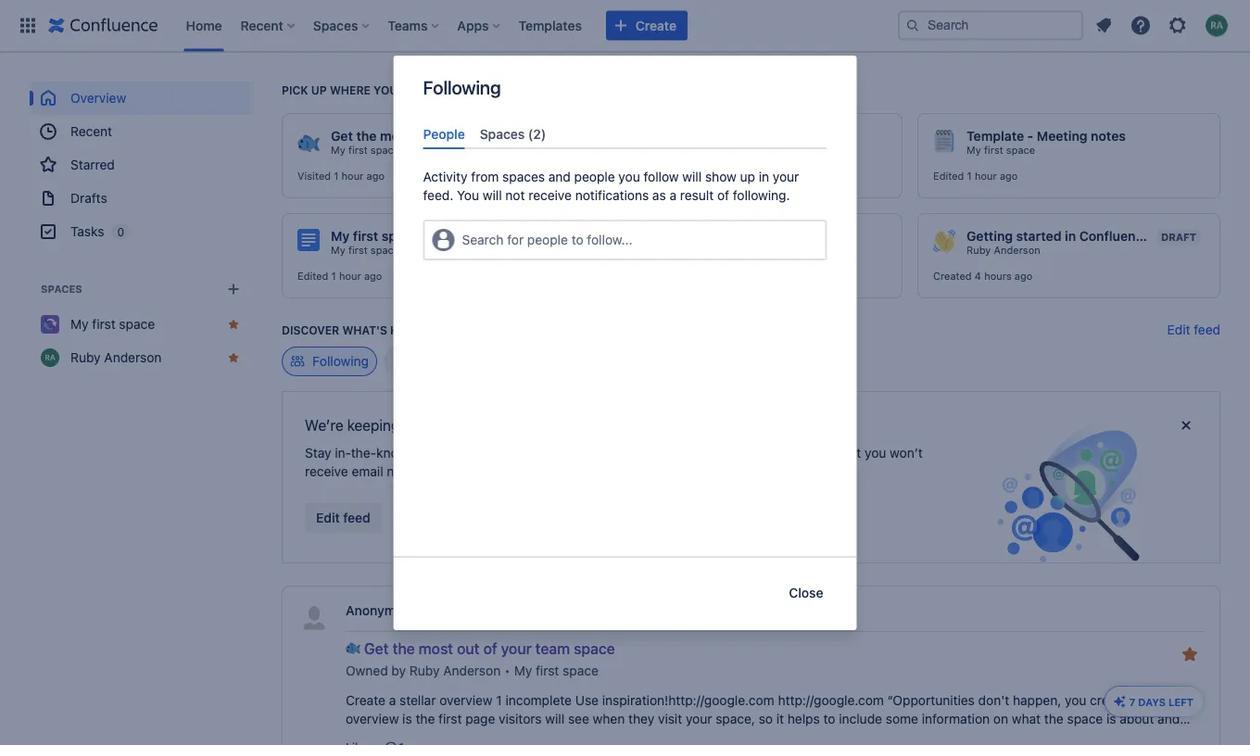 Task type: vqa. For each thing, say whether or not it's contained in the screenshot.
All in Space element
no



Task type: describe. For each thing, give the bounding box(es) containing it.
0
[[117, 225, 124, 238]]

tasks
[[70, 224, 104, 239]]

visited left 3
[[616, 270, 649, 282]]

1 horizontal spatial what
[[1012, 711, 1041, 727]]

show inside the activity from spaces and people you follow will show up in your feed. you will not receive notifications as a result of following.
[[705, 169, 737, 185]]

and inside "stay in-the-know by following people and spaces. their activity will show up in your feed, but you won't receive email notifications about it. add to, or edit, your feed anytime."
[[531, 445, 553, 461]]

add inside "stay in-the-know by following people and spaces. their activity will show up in your feed, but you won't receive email notifications about it. add to, or edit, your feed anytime."
[[517, 464, 541, 479]]

your down their
[[609, 464, 636, 479]]

activity
[[641, 445, 684, 461]]

you left left
[[374, 83, 398, 96]]

overview link
[[30, 82, 252, 115]]

will inside create a stellar overview 1 incomplete use inspiration!http://google.com http://google.com "opportunities don't happen, you create them." the overview is the first page visitors will see when they visit your space, so it helps to include some information on what the space is about and what your team is working on. overview.svg add a header image.
[[545, 711, 565, 727]]

spaces button
[[308, 11, 377, 40]]

started
[[1017, 228, 1062, 244]]

stellar
[[400, 693, 436, 708]]

drafts
[[70, 190, 107, 206]]

confluence
[[1080, 228, 1151, 244]]

http://google.com
[[778, 693, 884, 708]]

Search for people to follow... text field
[[462, 231, 466, 250]]

draft
[[1161, 231, 1197, 243]]

email
[[352, 464, 383, 479]]

you up know
[[403, 417, 428, 434]]

following
[[429, 445, 483, 461]]

ago down template
[[1000, 170, 1018, 182]]

the inside get the most out of your team space my first space
[[356, 128, 377, 144]]

search image
[[906, 18, 920, 33]]

on
[[994, 711, 1009, 727]]

create
[[346, 693, 386, 708]]

page
[[466, 711, 495, 727]]

not
[[506, 188, 525, 203]]

image.
[[691, 730, 731, 745]]

1 vertical spatial people
[[527, 232, 568, 248]]

spaces (2)
[[480, 126, 546, 141]]

show inside "stay in-the-know by following people and spaces. their activity will show up in your feed, but you won't receive email notifications about it. add to, or edit, your feed anytime."
[[710, 445, 742, 461]]

some
[[886, 711, 919, 727]]

them."
[[1132, 693, 1170, 708]]

spaces inside tab list
[[480, 126, 525, 141]]

from
[[471, 169, 499, 185]]

discover
[[282, 324, 339, 336]]

incomplete
[[506, 693, 572, 708]]

your inside get the most out of your team space my first space
[[455, 128, 483, 144]]

get the most out of your team space link
[[364, 640, 619, 658]]

hour down where at the top left
[[342, 170, 364, 182]]

template - meeting notes my first space
[[967, 128, 1126, 156]]

anytime.
[[669, 464, 720, 479]]

unstar image
[[1179, 643, 1201, 666]]

0 horizontal spatial edit
[[316, 510, 340, 526]]

recent
[[70, 124, 112, 139]]

happening
[[390, 324, 457, 336]]

follow...
[[587, 232, 633, 248]]

hour up what's
[[339, 270, 361, 282]]

1 up discover
[[331, 270, 336, 282]]

settings icon image
[[1167, 14, 1189, 37]]

by inside "stay in-the-know by following people and spaces. their activity will show up in your feed, but you won't receive email notifications about it. add to, or edit, your feed anytime."
[[411, 445, 426, 461]]

1 up as
[[652, 170, 657, 182]]

you inside create a stellar overview 1 incomplete use inspiration!http://google.com http://google.com "opportunities don't happen, you create them." the overview is the first page visitors will see when they visit your space, so it helps to include some information on what the space is about and what your team is working on. overview.svg add a header image.
[[1065, 693, 1087, 708]]

stay in-the-know by following people and spaces. their activity will show up in your feed, but you won't receive email notifications about it. add to, or edit, your feed anytime.
[[305, 445, 923, 479]]

owned
[[346, 663, 388, 679]]

1 horizontal spatial anderson
[[994, 244, 1041, 256]]

1 horizontal spatial a
[[635, 730, 643, 745]]

get the most out of your team space my first space
[[331, 128, 558, 156]]

• my first space
[[505, 663, 599, 679]]

to inside create a stellar overview 1 incomplete use inspiration!http://google.com http://google.com "opportunities don't happen, you create them." the overview is the first page visitors will see when they visit your space, so it helps to include some information on what the space is about and what your team is working on. overview.svg add a header image.
[[824, 711, 836, 727]]

result
[[680, 188, 714, 203]]

starred
[[70, 157, 115, 172]]

feed inside "stay in-the-know by following people and spaces. their activity will show up in your feed, but you won't receive email notifications about it. add to, or edit, your feed anytime."
[[639, 464, 666, 479]]

working
[[455, 730, 502, 745]]

1 horizontal spatial ruby anderson link
[[967, 244, 1041, 257]]

overview.svg
[[528, 730, 605, 745]]

0 vertical spatial ruby
[[967, 244, 991, 256]]

unstar this space image for my first space
[[226, 317, 241, 332]]

following inside button
[[312, 354, 369, 369]]

don't
[[979, 693, 1010, 708]]

1 vertical spatial edited
[[298, 270, 328, 282]]

your down the create
[[378, 730, 405, 745]]

overview
[[70, 90, 126, 106]]

1 vertical spatial edit feed
[[316, 510, 371, 526]]

close
[[789, 585, 824, 601]]

get the most out of your team space
[[364, 640, 615, 658]]

anonymous link
[[346, 602, 467, 620]]

0 vertical spatial overview
[[440, 693, 493, 708]]

they
[[629, 711, 655, 727]]

0 vertical spatial edit feed
[[1168, 322, 1221, 337]]

discover what's happening
[[282, 324, 457, 336]]

get for get the most out of your team space my first space
[[331, 128, 353, 144]]

0 horizontal spatial by
[[392, 663, 406, 679]]

first inside get the most out of your team space my first space
[[348, 144, 368, 156]]

0 vertical spatial ruby anderson
[[967, 244, 1041, 256]]

unstar this space image for ruby anderson
[[226, 350, 241, 365]]

ago down started
[[1015, 270, 1033, 282]]

template
[[967, 128, 1024, 144]]

search
[[462, 232, 504, 248]]

following.
[[733, 188, 790, 203]]

create
[[1090, 693, 1128, 708]]

spaces inside popup button
[[313, 18, 358, 33]]

up inside the activity from spaces and people you follow will show up in your feed. you will not receive notifications as a result of following.
[[740, 169, 755, 185]]

on.
[[506, 730, 524, 745]]

activity from spaces and people you follow will show up in your feed. you will not receive notifications as a result of following.
[[423, 169, 799, 203]]

header
[[646, 730, 688, 745]]

your inside the activity from spaces and people you follow will show up in your feed. you will not receive notifications as a result of following.
[[773, 169, 799, 185]]

visited 3 hours ago
[[616, 270, 710, 282]]

starred link
[[30, 148, 252, 182]]

notes
[[1091, 128, 1126, 144]]

team for get the most out of your team space
[[536, 640, 570, 658]]

get for get the most out of your team space
[[364, 640, 389, 658]]

we're keeping you in the loop
[[305, 417, 501, 434]]

drafts link
[[30, 182, 252, 215]]

0 horizontal spatial is
[[402, 711, 412, 727]]

recent link
[[30, 115, 252, 148]]

1 vertical spatial what
[[346, 730, 375, 745]]

ago left activity
[[367, 170, 385, 182]]

1 down where at the top left
[[334, 170, 339, 182]]

left
[[401, 83, 428, 96]]

1 down template
[[967, 170, 972, 182]]

team for get the most out of your team space my first space
[[486, 128, 517, 144]]

in inside "stay in-the-know by following people and spaces. their activity will show up in your feed, but you won't receive email notifications about it. add to, or edit, your feed anytime."
[[764, 445, 774, 461]]

feed.
[[423, 188, 454, 203]]

you inside "stay in-the-know by following people and spaces. their activity will show up in your feed, but you won't receive email notifications about it. add to, or edit, your feed anytime."
[[865, 445, 887, 461]]

a inside the activity from spaces and people you follow will show up in your feed. you will not receive notifications as a result of following.
[[670, 188, 677, 203]]

1 vertical spatial edit feed button
[[305, 503, 382, 533]]

visited up follow...
[[616, 170, 649, 182]]

"opportunities
[[888, 693, 975, 708]]

edit,
[[579, 464, 606, 479]]

0 horizontal spatial a
[[389, 693, 396, 708]]

happen,
[[1013, 693, 1062, 708]]

will inside "stay in-the-know by following people and spaces. their activity will show up in your feed, but you won't receive email notifications about it. add to, or edit, your feed anytime."
[[687, 445, 707, 461]]

of for get the most out of your team space my first space
[[439, 128, 451, 144]]

information
[[922, 711, 990, 727]]

:notepad_spiral: image
[[933, 130, 956, 152]]

:notepad_spiral: image
[[933, 130, 956, 152]]

helps
[[788, 711, 820, 727]]

apps button
[[452, 11, 508, 40]]

0 horizontal spatial ruby
[[70, 350, 101, 365]]

comments image
[[384, 740, 399, 745]]

first inside "template - meeting notes my first space"
[[984, 144, 1004, 156]]

hours for 4
[[985, 270, 1012, 282]]

in inside the activity from spaces and people you follow will show up in your feed. you will not receive notifications as a result of following.
[[759, 169, 769, 185]]

1 horizontal spatial edit
[[1168, 322, 1191, 337]]

anonymous
[[346, 603, 418, 618]]

about inside create a stellar overview 1 incomplete use inspiration!http://google.com http://google.com "opportunities don't happen, you create them." the overview is the first page visitors will see when they visit your space, so it helps to include some information on what the space is about and what your team is working on. overview.svg add a header image.
[[1120, 711, 1154, 727]]

spaces.
[[557, 445, 603, 461]]

notifications inside "stay in-the-know by following people and spaces. their activity will show up in your feed, but you won't receive email notifications about it. add to, or edit, your feed anytime."
[[387, 464, 461, 479]]

search for people to follow...
[[462, 232, 633, 248]]

where
[[330, 83, 371, 96]]

feed,
[[808, 445, 838, 461]]

so
[[759, 711, 773, 727]]

notifications inside the activity from spaces and people you follow will show up in your feed. you will not receive notifications as a result of following.
[[575, 188, 649, 203]]

about inside "stay in-the-know by following people and spaces. their activity will show up in your feed, but you won't receive email notifications about it. add to, or edit, your feed anytime."
[[464, 464, 498, 479]]



Task type: locate. For each thing, give the bounding box(es) containing it.
will up result
[[683, 169, 702, 185]]

the-
[[351, 445, 376, 461]]

loop
[[472, 417, 501, 434]]

to inside following dialog
[[572, 232, 584, 248]]

people up it.
[[486, 445, 527, 461]]

what's
[[342, 324, 387, 336]]

2 vertical spatial spaces
[[41, 283, 82, 295]]

1 vertical spatial feed
[[639, 464, 666, 479]]

your down 'inspiration!http://google.com'
[[686, 711, 712, 727]]

1 vertical spatial anderson
[[104, 350, 162, 365]]

1 vertical spatial up
[[740, 169, 755, 185]]

0 vertical spatial by
[[411, 445, 426, 461]]

and down the
[[1158, 711, 1180, 727]]

1 hours from the left
[[661, 270, 689, 282]]

:wave: image
[[933, 230, 956, 252]]

2 horizontal spatial spaces
[[480, 126, 525, 141]]

visit
[[658, 711, 682, 727]]

0 vertical spatial most
[[380, 128, 411, 144]]

spaces
[[313, 18, 358, 33], [480, 126, 525, 141], [41, 283, 82, 295]]

1 horizontal spatial about
[[1120, 711, 1154, 727]]

home link
[[180, 11, 228, 40]]

feed for top edit feed button
[[1194, 322, 1221, 337]]

following up people
[[423, 76, 501, 98]]

(2)
[[528, 126, 546, 141]]

hour
[[342, 170, 364, 182], [660, 170, 682, 182], [975, 170, 997, 182], [339, 270, 361, 282]]

edited down :notepad_spiral: image
[[933, 170, 964, 182]]

1 vertical spatial show
[[710, 445, 742, 461]]

show up the anytime.
[[710, 445, 742, 461]]

in left feed,
[[764, 445, 774, 461]]

getting
[[967, 228, 1013, 244]]

you left follow
[[619, 169, 640, 185]]

edit feed
[[1168, 322, 1221, 337], [316, 510, 371, 526]]

0 vertical spatial show
[[705, 169, 737, 185]]

spaces down tasks
[[41, 283, 82, 295]]

0 vertical spatial edit
[[1168, 322, 1191, 337]]

out for get the most out of your team space my first space
[[415, 128, 435, 144]]

1 vertical spatial by
[[392, 663, 406, 679]]

1 horizontal spatial visited 1 hour ago
[[616, 170, 703, 182]]

0 horizontal spatial what
[[346, 730, 375, 745]]

as
[[653, 188, 666, 203]]

1 horizontal spatial feed
[[639, 464, 666, 479]]

1 horizontal spatial edited
[[933, 170, 964, 182]]

0 vertical spatial about
[[464, 464, 498, 479]]

in up following
[[431, 417, 443, 434]]

most for get the most out of your team space
[[419, 640, 453, 658]]

1 horizontal spatial ruby
[[967, 244, 991, 256]]

by right 'owned'
[[392, 663, 406, 679]]

team left the (2)
[[486, 128, 517, 144]]

you
[[374, 83, 398, 96], [619, 169, 640, 185], [403, 417, 428, 434], [865, 445, 887, 461], [1065, 693, 1087, 708]]

1 vertical spatial about
[[1120, 711, 1154, 727]]

2 vertical spatial team
[[408, 730, 438, 745]]

close button
[[778, 578, 835, 608]]

1 horizontal spatial ruby anderson
[[967, 244, 1041, 256]]

visited down pick
[[298, 170, 331, 182]]

0 horizontal spatial about
[[464, 464, 498, 479]]

•
[[505, 663, 510, 679]]

of for get the most out of your team space
[[483, 640, 497, 658]]

the up following
[[447, 417, 468, 434]]

we're
[[305, 417, 343, 434]]

what left comments icon at the left
[[346, 730, 375, 745]]

get down where at the top left
[[331, 128, 353, 144]]

receive inside the activity from spaces and people you follow will show up in your feed. you will not receive notifications as a result of following.
[[529, 188, 572, 203]]

edit down stay
[[316, 510, 340, 526]]

edited 1 hour ago up what's
[[298, 270, 382, 282]]

1 inside create a stellar overview 1 incomplete use inspiration!http://google.com http://google.com "opportunities don't happen, you create them." the overview is the first page visitors will see when they visit your space, so it helps to include some information on what the space is about and what your team is working on. overview.svg add a header image.
[[496, 693, 502, 708]]

you left create
[[1065, 693, 1087, 708]]

space inside "template - meeting notes my first space"
[[1007, 144, 1036, 156]]

close message box image
[[1175, 414, 1198, 437]]

out up the page
[[457, 640, 480, 658]]

about
[[464, 464, 498, 479], [1120, 711, 1154, 727]]

1 horizontal spatial notifications
[[575, 188, 649, 203]]

up up following.
[[740, 169, 755, 185]]

edit down draft
[[1168, 322, 1191, 337]]

to left follow...
[[572, 232, 584, 248]]

the down pick up where you left off
[[356, 128, 377, 144]]

owned by
[[346, 663, 410, 679]]

0 vertical spatial a
[[670, 188, 677, 203]]

templates link
[[513, 11, 588, 40]]

edited 1 hour ago down template
[[933, 170, 1018, 182]]

0 vertical spatial what
[[1012, 711, 1041, 727]]

keeping
[[347, 417, 400, 434]]

group
[[30, 82, 252, 248]]

team right comments icon at the left
[[408, 730, 438, 745]]

a right as
[[670, 188, 677, 203]]

add inside create a stellar overview 1 incomplete use inspiration!http://google.com http://google.com "opportunities don't happen, you create them." the overview is the first page visitors will see when they visit your space, so it helps to include some information on what the space is about and what your team is working on. overview.svg add a header image.
[[608, 730, 632, 745]]

1 visited 1 hour ago from the left
[[298, 170, 385, 182]]

visited 1 hour ago up as
[[616, 170, 703, 182]]

hours for 3
[[661, 270, 689, 282]]

hour up as
[[660, 170, 682, 182]]

0 vertical spatial feed
[[1194, 322, 1221, 337]]

in right started
[[1065, 228, 1076, 244]]

0 vertical spatial edited 1 hour ago
[[933, 170, 1018, 182]]

visited 1 hour ago down where at the top left
[[298, 170, 385, 182]]

a down they
[[635, 730, 643, 745]]

create a stellar overview 1 incomplete use inspiration!http://google.com http://google.com "opportunities don't happen, you create them." the overview is the first page visitors will see when they visit your space, so it helps to include some information on what the space is about and what your team is working on. overview.svg add a header image.
[[346, 693, 1196, 745]]

0 vertical spatial unstar this space image
[[226, 317, 241, 332]]

1 vertical spatial and
[[531, 445, 553, 461]]

people
[[574, 169, 615, 185], [527, 232, 568, 248], [486, 445, 527, 461]]

1 horizontal spatial following
[[423, 76, 501, 98]]

by
[[411, 445, 426, 461], [392, 663, 406, 679]]

0 vertical spatial team
[[486, 128, 517, 144]]

2 horizontal spatial is
[[1107, 711, 1117, 727]]

out up activity
[[415, 128, 435, 144]]

is left "working" at left bottom
[[442, 730, 451, 745]]

create a space image
[[222, 278, 245, 300]]

receive down stay
[[305, 464, 348, 479]]

0 vertical spatial ruby anderson link
[[967, 244, 1041, 257]]

overview down the create
[[346, 711, 399, 727]]

edited
[[933, 170, 964, 182], [298, 270, 328, 282]]

0 vertical spatial get
[[331, 128, 353, 144]]

people inside the activity from spaces and people you follow will show up in your feed. you will not receive notifications as a result of following.
[[574, 169, 615, 185]]

:fish: image
[[298, 130, 320, 152], [298, 130, 320, 152]]

my inside "template - meeting notes my first space"
[[967, 144, 981, 156]]

people right for
[[527, 232, 568, 248]]

1 horizontal spatial out
[[457, 640, 480, 658]]

1 vertical spatial ruby
[[70, 350, 101, 365]]

0 horizontal spatial anderson
[[104, 350, 162, 365]]

your up 'from'
[[455, 128, 483, 144]]

hours right 3
[[661, 270, 689, 282]]

0 horizontal spatial overview
[[346, 711, 399, 727]]

will down 'from'
[[483, 188, 502, 203]]

your left feed,
[[778, 445, 804, 461]]

1 vertical spatial ruby anderson
[[70, 350, 162, 365]]

space,
[[716, 711, 755, 727]]

0 horizontal spatial ruby anderson
[[70, 350, 162, 365]]

global element
[[11, 0, 895, 51]]

a left 'stellar'
[[389, 693, 396, 708]]

0 horizontal spatial add
[[517, 464, 541, 479]]

2 hours from the left
[[985, 270, 1012, 282]]

will
[[683, 169, 702, 185], [483, 188, 502, 203], [687, 445, 707, 461], [545, 711, 565, 727]]

ago up discover what's happening
[[364, 270, 382, 282]]

group containing overview
[[30, 82, 252, 248]]

1 vertical spatial ruby anderson link
[[30, 341, 252, 374]]

is
[[402, 711, 412, 727], [1107, 711, 1117, 727], [442, 730, 451, 745]]

0 horizontal spatial following
[[312, 354, 369, 369]]

feed for bottom edit feed button
[[343, 510, 371, 526]]

and right spaces
[[549, 169, 571, 185]]

out inside get the most out of your team space my first space
[[415, 128, 435, 144]]

1 horizontal spatial is
[[442, 730, 451, 745]]

space inside create a stellar overview 1 incomplete use inspiration!http://google.com http://google.com "opportunities don't happen, you create them." the overview is the first page visitors will see when they visit your space, so it helps to include some information on what the space is about and what your team is working on. overview.svg add a header image.
[[1067, 711, 1103, 727]]

0 vertical spatial out
[[415, 128, 435, 144]]

1 vertical spatial edited 1 hour ago
[[298, 270, 382, 282]]

in up following.
[[759, 169, 769, 185]]

of inside get the most out of your team space link
[[483, 640, 497, 658]]

1 horizontal spatial add
[[608, 730, 632, 745]]

notifications up follow...
[[575, 188, 649, 203]]

first
[[348, 144, 368, 156], [666, 144, 686, 156], [984, 144, 1004, 156], [353, 228, 378, 244], [348, 244, 368, 256], [92, 317, 116, 332], [536, 663, 559, 679], [439, 711, 462, 727]]

anonymous image
[[299, 603, 329, 633]]

1 horizontal spatial receive
[[529, 188, 572, 203]]

people up follow...
[[574, 169, 615, 185]]

following inside dialog
[[423, 76, 501, 98]]

0 horizontal spatial edit feed
[[316, 510, 371, 526]]

and inside create a stellar overview 1 incomplete use inspiration!http://google.com http://google.com "opportunities don't happen, you create them." the overview is the first page visitors will see when they visit your space, so it helps to include some information on what the space is about and what your team is working on. overview.svg add a header image.
[[1158, 711, 1180, 727]]

but
[[842, 445, 861, 461]]

most for get the most out of your team space my first space
[[380, 128, 411, 144]]

your up •
[[501, 640, 532, 658]]

confluence image
[[48, 14, 158, 37], [48, 14, 158, 37]]

show up result
[[705, 169, 737, 185]]

following down what's
[[312, 354, 369, 369]]

:fish: image
[[346, 640, 361, 654], [346, 640, 361, 654]]

or
[[563, 464, 576, 479]]

2 unstar this space image from the top
[[226, 350, 241, 365]]

1 horizontal spatial team
[[486, 128, 517, 144]]

:wave: image
[[933, 230, 956, 252]]

what down the happen,
[[1012, 711, 1041, 727]]

about down them."
[[1120, 711, 1154, 727]]

include
[[839, 711, 882, 727]]

up left feed,
[[745, 445, 760, 461]]

spaces up where at the top left
[[313, 18, 358, 33]]

the up owned by
[[393, 640, 415, 658]]

banner containing home
[[0, 0, 1250, 52]]

up right pick
[[311, 83, 327, 96]]

my inside get the most out of your team space my first space
[[331, 144, 345, 156]]

1 horizontal spatial to
[[824, 711, 836, 727]]

0 horizontal spatial edit feed button
[[305, 503, 382, 533]]

by right know
[[411, 445, 426, 461]]

0 horizontal spatial most
[[380, 128, 411, 144]]

most
[[380, 128, 411, 144], [419, 640, 453, 658]]

about left it.
[[464, 464, 498, 479]]

edited up discover
[[298, 270, 328, 282]]

:sunglasses: image
[[616, 130, 638, 152], [616, 130, 638, 152]]

1 vertical spatial unstar this space image
[[226, 350, 241, 365]]

1 vertical spatial out
[[457, 640, 480, 658]]

0 vertical spatial and
[[549, 169, 571, 185]]

0 horizontal spatial team
[[408, 730, 438, 745]]

edit feed button
[[1168, 321, 1221, 339], [305, 503, 382, 533]]

people
[[423, 126, 465, 141]]

spaces
[[503, 169, 545, 185]]

created
[[933, 270, 972, 282]]

2 vertical spatial people
[[486, 445, 527, 461]]

1 horizontal spatial most
[[419, 640, 453, 658]]

pick
[[282, 83, 308, 96]]

use
[[575, 693, 599, 708]]

team inside get the most out of your team space my first space
[[486, 128, 517, 144]]

my first space
[[649, 144, 718, 156], [331, 228, 419, 244], [331, 244, 400, 256], [70, 317, 155, 332]]

first inside create a stellar overview 1 incomplete use inspiration!http://google.com http://google.com "opportunities don't happen, you create them." the overview is the first page visitors will see when they visit your space, so it helps to include some information on what the space is about and what your team is working on. overview.svg add a header image.
[[439, 711, 462, 727]]

most down the anonymous link
[[419, 640, 453, 658]]

see
[[568, 711, 589, 727]]

stay
[[305, 445, 331, 461]]

notifications down know
[[387, 464, 461, 479]]

up inside "stay in-the-know by following people and spaces. their activity will show up in your feed, but you won't receive email notifications about it. add to, or edit, your feed anytime."
[[745, 445, 760, 461]]

2 vertical spatial and
[[1158, 711, 1180, 727]]

will up overview.svg
[[545, 711, 565, 727]]

you right but on the bottom
[[865, 445, 887, 461]]

your up following.
[[773, 169, 799, 185]]

4
[[975, 270, 982, 282]]

of inside the activity from spaces and people you follow will show up in your feed. you will not receive notifications as a result of following.
[[717, 188, 730, 203]]

follow
[[644, 169, 679, 185]]

tab list containing people
[[416, 119, 835, 149]]

visited 1 hour ago
[[298, 170, 385, 182], [616, 170, 703, 182]]

add down the when
[[608, 730, 632, 745]]

unstar this space image inside ruby anderson link
[[226, 350, 241, 365]]

0 vertical spatial to
[[572, 232, 584, 248]]

team up • my first space
[[536, 640, 570, 658]]

Search field
[[898, 11, 1084, 40]]

will up the anytime.
[[687, 445, 707, 461]]

1 vertical spatial following
[[312, 354, 369, 369]]

up
[[311, 83, 327, 96], [740, 169, 755, 185], [745, 445, 760, 461]]

and
[[549, 169, 571, 185], [531, 445, 553, 461], [1158, 711, 1180, 727]]

to down http://google.com
[[824, 711, 836, 727]]

to,
[[544, 464, 560, 479]]

team
[[486, 128, 517, 144], [536, 640, 570, 658], [408, 730, 438, 745]]

tab list inside following dialog
[[416, 119, 835, 149]]

0 horizontal spatial edited
[[298, 270, 328, 282]]

people inside "stay in-the-know by following people and spaces. their activity will show up in your feed, but you won't receive email notifications about it. add to, or edit, your feed anytime."
[[486, 445, 527, 461]]

1 horizontal spatial edited 1 hour ago
[[933, 170, 1018, 182]]

0 vertical spatial edit feed button
[[1168, 321, 1221, 339]]

2 vertical spatial a
[[635, 730, 643, 745]]

tab list
[[416, 119, 835, 149]]

the
[[1173, 693, 1196, 708]]

my
[[331, 144, 345, 156], [649, 144, 663, 156], [967, 144, 981, 156], [331, 228, 350, 244], [331, 244, 345, 256], [70, 317, 89, 332], [514, 663, 532, 679]]

off
[[431, 83, 453, 96]]

0 vertical spatial anderson
[[994, 244, 1041, 256]]

0 vertical spatial notifications
[[575, 188, 649, 203]]

and up the to,
[[531, 445, 553, 461]]

1 vertical spatial overview
[[346, 711, 399, 727]]

feed
[[1194, 322, 1221, 337], [639, 464, 666, 479], [343, 510, 371, 526]]

receive inside "stay in-the-know by following people and spaces. their activity will show up in your feed, but you won't receive email notifications about it. add to, or edit, your feed anytime."
[[305, 464, 348, 479]]

1 up the visitors at the bottom of the page
[[496, 693, 502, 708]]

0 horizontal spatial notifications
[[387, 464, 461, 479]]

is down create
[[1107, 711, 1117, 727]]

get inside get the most out of your team space my first space
[[331, 128, 353, 144]]

1 vertical spatial most
[[419, 640, 453, 658]]

banner
[[0, 0, 1250, 52]]

1 unstar this space image from the top
[[226, 317, 241, 332]]

notifications
[[575, 188, 649, 203], [387, 464, 461, 479]]

the
[[356, 128, 377, 144], [447, 417, 468, 434], [393, 640, 415, 658], [416, 711, 435, 727], [1045, 711, 1064, 727]]

overview up the page
[[440, 693, 493, 708]]

-
[[1028, 128, 1034, 144]]

get up owned by
[[364, 640, 389, 658]]

most left people
[[380, 128, 411, 144]]

hours
[[661, 270, 689, 282], [985, 270, 1012, 282]]

ago right 3
[[692, 270, 710, 282]]

1 horizontal spatial edit feed button
[[1168, 321, 1221, 339]]

hour down template
[[975, 170, 997, 182]]

add right it.
[[517, 464, 541, 479]]

2 horizontal spatial feed
[[1194, 322, 1221, 337]]

following button
[[282, 347, 377, 376]]

2 vertical spatial up
[[745, 445, 760, 461]]

is down 'stellar'
[[402, 711, 412, 727]]

out for get the most out of your team space
[[457, 640, 480, 658]]

you inside the activity from spaces and people you follow will show up in your feed. you will not receive notifications as a result of following.
[[619, 169, 640, 185]]

1 vertical spatial a
[[389, 693, 396, 708]]

team inside create a stellar overview 1 incomplete use inspiration!http://google.com http://google.com "opportunities don't happen, you create them." the overview is the first page visitors will see when they visit your space, so it helps to include some information on what the space is about and what your team is working on. overview.svg add a header image.
[[408, 730, 438, 745]]

spaces left the (2)
[[480, 126, 525, 141]]

and inside the activity from spaces and people you follow will show up in your feed. you will not receive notifications as a result of following.
[[549, 169, 571, 185]]

0 horizontal spatial of
[[439, 128, 451, 144]]

following dialog
[[393, 56, 857, 630]]

1 vertical spatial notifications
[[387, 464, 461, 479]]

0 vertical spatial people
[[574, 169, 615, 185]]

hours right 4
[[985, 270, 1012, 282]]

it.
[[502, 464, 513, 479]]

their
[[606, 445, 637, 461]]

0 vertical spatial up
[[311, 83, 327, 96]]

the inside get the most out of your team space link
[[393, 640, 415, 658]]

receive down spaces
[[529, 188, 572, 203]]

1 vertical spatial receive
[[305, 464, 348, 479]]

it
[[777, 711, 784, 727]]

the down the happen,
[[1045, 711, 1064, 727]]

ruby
[[967, 244, 991, 256], [70, 350, 101, 365]]

2 vertical spatial of
[[483, 640, 497, 658]]

home
[[186, 18, 222, 33]]

you
[[457, 188, 479, 203]]

2 visited 1 hour ago from the left
[[616, 170, 703, 182]]

0 vertical spatial add
[[517, 464, 541, 479]]

most inside get the most out of your team space my first space
[[380, 128, 411, 144]]

to
[[572, 232, 584, 248], [824, 711, 836, 727]]

won't
[[890, 445, 923, 461]]

created 4 hours ago
[[933, 270, 1033, 282]]

0 horizontal spatial ruby anderson link
[[30, 341, 252, 374]]

of inside get the most out of your team space my first space
[[439, 128, 451, 144]]

what
[[1012, 711, 1041, 727], [346, 730, 375, 745]]

1 vertical spatial get
[[364, 640, 389, 658]]

when
[[593, 711, 625, 727]]

0 horizontal spatial edited 1 hour ago
[[298, 270, 382, 282]]

unstar this space image
[[226, 317, 241, 332], [226, 350, 241, 365]]

ago up result
[[685, 170, 703, 182]]

getting started in confluence
[[967, 228, 1151, 244]]

the down 'stellar'
[[416, 711, 435, 727]]



